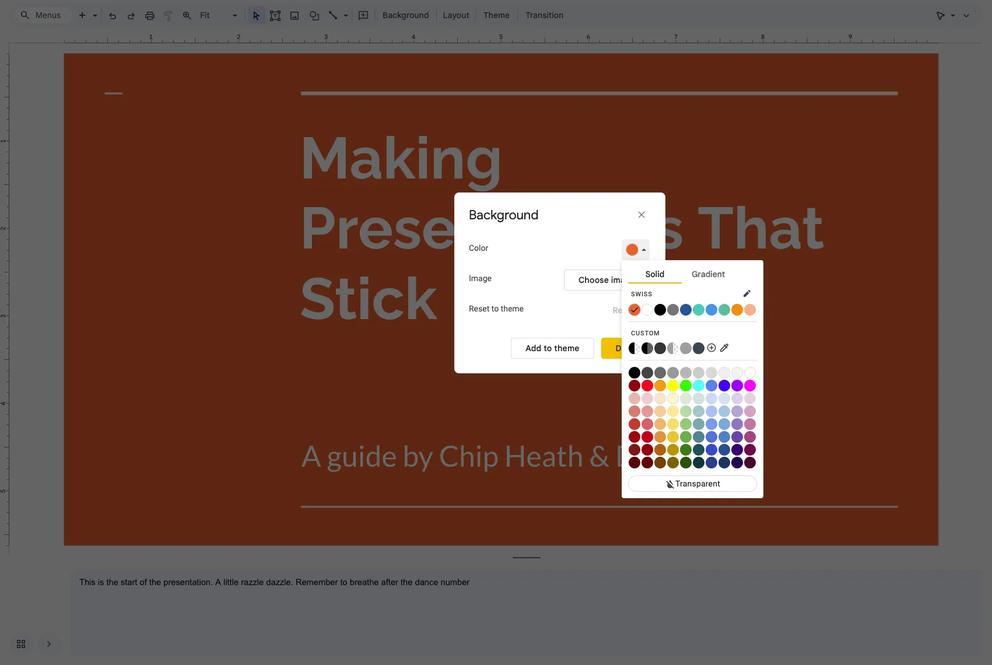 Task type: vqa. For each thing, say whether or not it's contained in the screenshot.
Star option
no



Task type: locate. For each thing, give the bounding box(es) containing it.
light cornflower blue 3 cell
[[706, 392, 719, 404]]

light red berry 3 cell
[[629, 392, 642, 404]]

0 horizontal spatial to
[[492, 304, 499, 313]]

light gray 3 cell
[[732, 366, 744, 379]]

light green 3 cell
[[681, 392, 693, 404]]

menu
[[622, 260, 764, 499]]

theme color #0099e8, close to light blue 12 cell
[[706, 303, 719, 316]]

background inside button
[[383, 10, 429, 20]]

to inside button
[[544, 343, 552, 354]]

menu containing solid
[[622, 260, 764, 499]]

yellow cell
[[668, 379, 680, 392]]

dark orange 2 cell
[[655, 444, 667, 456]]

6 row from the top
[[629, 405, 757, 417]]

yellow image
[[668, 380, 679, 392]]

dark magenta 1 image
[[745, 431, 757, 443]]

dark orange 1 image
[[655, 431, 667, 443]]

dark cornflower blue 3 cell
[[706, 456, 719, 469]]

light red 2 cell
[[642, 405, 654, 417]]

light yellow 1 cell
[[668, 418, 680, 430]]

dark gray 4 image
[[642, 367, 654, 379]]

0 vertical spatial background
[[383, 10, 429, 20]]

dark purple 2 cell
[[732, 444, 744, 456]]

reset
[[469, 304, 490, 313], [613, 305, 636, 316]]

0 horizontal spatial background
[[383, 10, 429, 20]]

0 horizontal spatial theme
[[501, 304, 524, 313]]

light magenta 1 cell
[[745, 418, 757, 430]]

swiss
[[632, 291, 653, 298]]

dark gray 1 cell
[[681, 366, 693, 379]]

reset button
[[599, 300, 650, 321]]

dark gray 4 cell
[[642, 366, 654, 379]]

dark purple 1 image
[[732, 431, 744, 443]]

navigation inside 'background' application
[[0, 623, 61, 665]]

light blue 3 cell
[[719, 392, 731, 404]]

row
[[629, 303, 757, 316], [629, 342, 733, 354], [629, 366, 757, 379], [629, 379, 757, 392], [629, 392, 757, 404], [629, 405, 757, 417], [629, 418, 757, 430], [629, 431, 757, 443], [629, 444, 757, 456], [629, 456, 757, 469]]

white image
[[745, 367, 757, 379]]

dark blue 3 image
[[719, 457, 731, 469]]

reset left theme color white icon
[[613, 305, 636, 316]]

to right add
[[544, 343, 552, 354]]

image
[[612, 275, 636, 285]]

to down image
[[492, 304, 499, 313]]

dark green 3 image
[[681, 457, 692, 469]]

1 horizontal spatial reset
[[613, 305, 636, 316]]

light red berry 3 image
[[629, 393, 641, 404]]

dark magenta 2 image
[[745, 444, 757, 456]]

dark cyan 3 cell
[[693, 456, 706, 469]]

0 horizontal spatial reset
[[469, 304, 490, 313]]

dark purple 3 cell
[[732, 456, 744, 469]]

reset inside button
[[613, 305, 636, 316]]

dark cornflower blue 1 cell
[[706, 431, 719, 443]]

dark purple 3 image
[[732, 457, 744, 469]]

theme color #01579b, close to dark blue 2 cell
[[681, 303, 693, 316]]

cornflower blue cell
[[706, 379, 719, 392]]

light purple 3 cell
[[732, 392, 744, 404]]

light cornflower blue 2 cell
[[706, 405, 719, 417]]

1 horizontal spatial theme
[[555, 343, 580, 354]]

background button
[[378, 6, 435, 24]]

cornflower blue image
[[706, 380, 718, 392]]

theme color #27c7bd, close to blue 11 image
[[693, 304, 705, 316]]

dark cyan 2 image
[[693, 444, 705, 456]]

cyan image
[[693, 380, 705, 392]]

dark orange 2 image
[[655, 444, 667, 456]]

1 horizontal spatial to
[[544, 343, 552, 354]]

light cyan 3 cell
[[693, 392, 706, 404]]

1 horizontal spatial background
[[469, 207, 539, 223]]

magenta cell
[[745, 379, 757, 392]]

1 vertical spatial theme
[[555, 343, 580, 354]]

light green 2 cell
[[681, 405, 693, 417]]

to
[[492, 304, 499, 313], [544, 343, 552, 354]]

light red berry 1 image
[[629, 418, 641, 430]]

theme inside button
[[555, 343, 580, 354]]

theme color #ffae88, close to light orange 1 cell
[[745, 303, 757, 316]]

light orange 3 image
[[655, 393, 667, 404]]

background application
[[0, 0, 993, 665]]

light orange 1 cell
[[655, 418, 667, 430]]

9 row from the top
[[629, 444, 757, 456]]

dark yellow 3 image
[[668, 457, 679, 469]]

light cornflower blue 1 image
[[706, 418, 718, 430]]

light magenta 3 image
[[745, 393, 757, 404]]

dark gray 2 image
[[668, 367, 679, 379]]

reset for reset
[[613, 305, 636, 316]]

light purple 1 cell
[[732, 418, 744, 430]]

light green 3 image
[[681, 393, 692, 404]]

green cell
[[681, 379, 693, 392]]

light gray 2 image
[[719, 367, 731, 379]]

dark purple 2 image
[[732, 444, 744, 456]]

light purple 1 image
[[732, 418, 744, 430]]

10 row from the top
[[629, 456, 757, 469]]

theme color #757575, close to dark gray 20 cell
[[668, 303, 680, 316]]

light yellow 2 cell
[[668, 405, 680, 417]]

reset for reset to theme
[[469, 304, 490, 313]]

light yellow 3 cell
[[668, 392, 680, 404]]

theme color #fb8c00, close to orange image
[[732, 304, 744, 316]]

light red berry 2 image
[[629, 406, 641, 417]]

to for add
[[544, 343, 552, 354]]

light orange 1 image
[[655, 418, 667, 430]]

0 vertical spatial theme
[[501, 304, 524, 313]]

custom
[[632, 330, 661, 337]]

1 row from the top
[[629, 303, 757, 316]]

dark red berry 3 image
[[629, 457, 641, 469]]

dark red 1 image
[[642, 431, 654, 443]]

dark cornflower blue 1 image
[[706, 431, 718, 443]]

theme color black cell
[[655, 303, 667, 316]]

Menus field
[[15, 7, 73, 23]]

1 vertical spatial to
[[544, 343, 552, 354]]

1 vertical spatial background
[[469, 207, 539, 223]]

to for reset
[[492, 304, 499, 313]]

light red berry 2 cell
[[629, 405, 642, 417]]

red cell
[[642, 379, 654, 392]]

dark green 3 cell
[[681, 456, 693, 469]]

7 row from the top
[[629, 418, 757, 430]]

dark blue 2 cell
[[719, 444, 731, 456]]

purple image
[[732, 380, 744, 392]]

light magenta 1 image
[[745, 418, 757, 430]]

gray image
[[693, 367, 705, 379]]

light yellow 2 image
[[668, 406, 679, 417]]

dark magenta 2 cell
[[745, 444, 757, 456]]

add
[[526, 343, 542, 354]]

orange image
[[655, 380, 667, 392]]

black cell
[[629, 366, 642, 379]]

dark yellow 1 cell
[[668, 431, 680, 443]]

theme color #0099e8, close to light blue 12 image
[[706, 304, 718, 316]]

orange cell
[[655, 379, 667, 392]]

light red 3 cell
[[642, 392, 654, 404]]

light gray 3 image
[[732, 367, 744, 379]]

transparent
[[676, 479, 721, 488]]

light gray 1 image
[[706, 367, 718, 379]]

theme color #51b9a3, close to light cyan 1 cell
[[719, 303, 731, 316]]

light gray 1 cell
[[706, 366, 719, 379]]

navigation
[[0, 623, 61, 665]]

2 row from the top
[[629, 342, 733, 354]]

theme
[[501, 304, 524, 313], [555, 343, 580, 354]]

5 row from the top
[[629, 392, 757, 404]]

light magenta 2 image
[[745, 406, 757, 417]]

theme for add to theme
[[555, 343, 580, 354]]

light cyan 1 image
[[693, 418, 705, 430]]

image
[[469, 274, 492, 283]]

dark magenta 3 image
[[745, 457, 757, 469]]

menu inside 'background' application
[[622, 260, 764, 499]]

green image
[[681, 380, 692, 392]]

light yellow 1 image
[[668, 418, 679, 430]]

dark gray 2 cell
[[668, 366, 680, 379]]

add to theme
[[526, 343, 580, 354]]

dark red 1 cell
[[642, 431, 654, 443]]

transparent button
[[629, 476, 758, 492]]

dark red 3 cell
[[642, 456, 654, 469]]

0 vertical spatial to
[[492, 304, 499, 313]]

dark magenta 3 cell
[[745, 456, 757, 469]]

color
[[469, 243, 489, 253]]

reset down image
[[469, 304, 490, 313]]

dark blue 2 image
[[719, 444, 731, 456]]

light cyan 3 image
[[693, 393, 705, 404]]

background
[[383, 10, 429, 20], [469, 207, 539, 223]]

dark red berry 2 cell
[[629, 444, 642, 456]]

theme color #f46524, close to dark orange 15 image
[[629, 304, 641, 316]]

dark yellow 2 cell
[[668, 444, 680, 456]]

dark orange 3 cell
[[655, 456, 667, 469]]

light orange 3 cell
[[655, 392, 667, 404]]



Task type: describe. For each thing, give the bounding box(es) containing it.
theme color black image
[[655, 304, 667, 316]]

dark orange 3 image
[[655, 457, 667, 469]]

dark blue 1 cell
[[719, 431, 731, 443]]

main toolbar
[[42, 0, 570, 481]]

red berry image
[[629, 380, 641, 392]]

light purple 3 image
[[732, 393, 744, 404]]

dark blue 1 image
[[719, 431, 731, 443]]

gradient tab
[[682, 267, 735, 282]]

light orange 2 image
[[655, 406, 667, 417]]

choose image button
[[565, 270, 650, 291]]

theme color #ffae88, close to light orange 1 image
[[745, 304, 757, 316]]

dark gray 3 image
[[655, 367, 667, 379]]

theme for reset to theme
[[501, 304, 524, 313]]

black image
[[629, 367, 641, 379]]

light orange 2 cell
[[655, 405, 667, 417]]

theme color #51b9a3, close to light cyan 1 image
[[719, 304, 731, 316]]

theme color white image
[[642, 304, 654, 316]]

light purple 2 cell
[[732, 405, 744, 417]]

dark cornflower blue 3 image
[[706, 457, 718, 469]]

dark purple 1 cell
[[732, 431, 744, 443]]

background heading
[[469, 207, 586, 224]]

transition button
[[521, 6, 569, 24]]

dark cyan 1 image
[[693, 431, 705, 443]]

light blue 1 image
[[719, 418, 731, 430]]

mode and view toolbar
[[932, 4, 977, 27]]

dark yellow 2 image
[[668, 444, 679, 456]]

dark yellow 3 cell
[[668, 456, 680, 469]]

theme color #757575, close to dark gray 20 image
[[668, 304, 679, 316]]

dark green 1 image
[[681, 431, 692, 443]]

dark red berry 3 cell
[[629, 456, 642, 469]]

light magenta 2 cell
[[745, 405, 757, 417]]

solid tab
[[629, 267, 682, 284]]

light blue 2 cell
[[719, 405, 731, 417]]

cyan cell
[[693, 379, 706, 392]]

red berry cell
[[629, 379, 642, 392]]

dark red 2 image
[[642, 444, 654, 456]]

dark red 3 image
[[642, 457, 654, 469]]

dark cyan 1 cell
[[693, 431, 706, 443]]

blue cell
[[719, 379, 731, 392]]

theme color #fb8c00, close to orange cell
[[732, 303, 744, 316]]

dark red 2 cell
[[642, 444, 654, 456]]

transition
[[526, 10, 564, 20]]

add to theme button
[[511, 338, 595, 359]]

gradient
[[692, 269, 726, 279]]

dark magenta 1 cell
[[745, 431, 757, 443]]

theme color #f46524, close to dark orange 15 cell
[[629, 303, 642, 316]]

light blue 2 image
[[719, 406, 731, 417]]

theme color #27c7bd, close to blue 11 cell
[[693, 303, 706, 316]]

light blue 1 cell
[[719, 418, 731, 430]]

dark red berry 1 image
[[629, 431, 641, 443]]

dark green 2 image
[[681, 444, 692, 456]]

dark blue 3 cell
[[719, 456, 731, 469]]

8 row from the top
[[629, 431, 757, 443]]

purple cell
[[732, 379, 744, 392]]

dark cornflower blue 2 image
[[706, 444, 718, 456]]

dark cyan 3 image
[[693, 457, 705, 469]]

dark orange 1 cell
[[655, 431, 667, 443]]

choose
[[579, 275, 609, 285]]

light cornflower blue 1 cell
[[706, 418, 719, 430]]

red image
[[642, 380, 654, 392]]

light red 2 image
[[642, 406, 654, 417]]

light green 1 cell
[[681, 418, 693, 430]]

theme color #01579b, close to dark blue 2 image
[[681, 304, 692, 316]]

gray cell
[[693, 366, 706, 379]]

light magenta 3 cell
[[745, 392, 757, 404]]

dark cornflower blue 2 cell
[[706, 444, 719, 456]]

choose image
[[579, 275, 636, 285]]

light blue 3 image
[[719, 393, 731, 404]]

light green 2 image
[[681, 406, 692, 417]]

dark green 2 cell
[[681, 444, 693, 456]]

light red 3 image
[[642, 393, 654, 404]]

custom button
[[629, 327, 758, 341]]

dark gray 3 cell
[[655, 366, 667, 379]]

theme
[[484, 10, 510, 20]]

3 row from the top
[[629, 366, 757, 379]]

done
[[616, 343, 637, 354]]

light red 1 cell
[[642, 418, 654, 430]]

light green 1 image
[[681, 418, 692, 430]]

light cyan 2 image
[[693, 406, 705, 417]]

reset to theme
[[469, 304, 524, 313]]

done button
[[602, 338, 651, 359]]

light gray 2 cell
[[719, 366, 731, 379]]

dark red berry 2 image
[[629, 444, 641, 456]]

light purple 2 image
[[732, 406, 744, 417]]

dark cyan 2 cell
[[693, 444, 706, 456]]

light red berry 1 cell
[[629, 418, 642, 430]]

light cyan 1 cell
[[693, 418, 706, 430]]

4 row from the top
[[629, 379, 757, 392]]

blue image
[[719, 380, 731, 392]]

light cyan 2 cell
[[693, 405, 706, 417]]

magenta image
[[745, 380, 757, 392]]

dark gray 1 image
[[681, 367, 692, 379]]

light cornflower blue 2 image
[[706, 406, 718, 417]]

background dialog
[[455, 193, 666, 374]]

dark red berry 1 cell
[[629, 431, 642, 443]]

light cornflower blue 3 image
[[706, 393, 718, 404]]

theme button
[[479, 6, 516, 24]]

background inside heading
[[469, 207, 539, 223]]

light yellow 3 image
[[668, 393, 679, 404]]

solid
[[646, 269, 665, 279]]

light red 1 image
[[642, 418, 654, 430]]

dark yellow 1 image
[[668, 431, 679, 443]]

dark green 1 cell
[[681, 431, 693, 443]]



